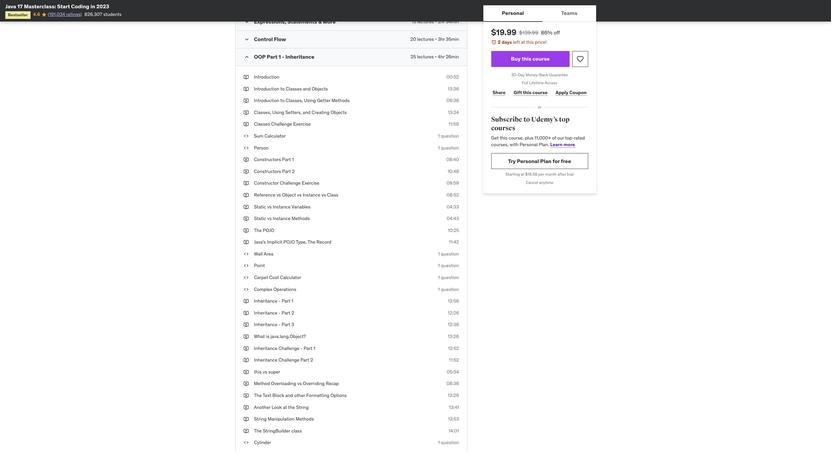 Task type: describe. For each thing, give the bounding box(es) containing it.
inheritance for inheritance challenge - part 1
[[254, 346, 277, 352]]

xsmall image for constructors part 1
[[243, 157, 249, 163]]

1 vertical spatial classes,
[[254, 109, 271, 115]]

xsmall image for complex operations
[[243, 287, 249, 293]]

1 vertical spatial pojo
[[283, 239, 295, 245]]

alarm image
[[491, 39, 497, 45]]

(191,034
[[48, 11, 65, 17]]

free
[[561, 158, 571, 165]]

13:56
[[448, 298, 459, 304]]

08:40
[[446, 157, 459, 163]]

more
[[564, 142, 575, 148]]

15
[[412, 19, 416, 25]]

challenge for inheritance challenge - part 1
[[279, 346, 299, 352]]

personal inside 'link'
[[517, 158, 539, 165]]

xsmall image for reference vs object vs instance vs class
[[243, 192, 249, 199]]

small image
[[243, 19, 250, 25]]

constructors for constructors part 2
[[254, 168, 281, 174]]

apply coupon button
[[554, 86, 588, 99]]

starting
[[506, 172, 520, 177]]

1 question for carpet cost calculator
[[438, 275, 459, 281]]

static vs instance methods
[[254, 216, 310, 222]]

expressions,
[[254, 18, 286, 25]]

3 question from the top
[[441, 251, 459, 257]]

the text block and other formatting options
[[254, 393, 347, 399]]

xsmall image for inheritance - part 1
[[243, 298, 249, 305]]

to for udemy's
[[524, 115, 530, 124]]

day
[[518, 72, 525, 77]]

xsmall image for classes challenge exercise
[[243, 121, 249, 128]]

xsmall image for cylinder
[[243, 440, 249, 447]]

wishlist image
[[576, 55, 584, 63]]

vs down reference
[[267, 204, 272, 210]]

2 days left at this price!
[[498, 39, 547, 45]]

variables
[[292, 204, 311, 210]]

4.6
[[33, 11, 40, 17]]

3hr
[[438, 36, 445, 42]]

setters,
[[285, 109, 302, 115]]

area
[[264, 251, 273, 257]]

vs left super
[[263, 369, 267, 375]]

• for -
[[435, 54, 437, 60]]

courses
[[491, 124, 515, 132]]

4hr
[[438, 54, 445, 60]]

what
[[254, 334, 265, 340]]

xsmall image for the text block and other formatting options
[[243, 393, 249, 399]]

sum
[[254, 133, 263, 139]]

coding
[[71, 3, 89, 10]]

complex
[[254, 287, 272, 293]]

complex operations
[[254, 287, 296, 293]]

0 vertical spatial pojo
[[263, 228, 274, 233]]

vs left object
[[276, 192, 281, 198]]

xsmall image for what is java.lang.object?
[[243, 334, 249, 340]]

xsmall image for inheritance challenge - part 1
[[243, 346, 249, 352]]

instance for methods
[[273, 216, 291, 222]]

this down $139.99
[[526, 39, 534, 45]]

09:59
[[447, 180, 459, 186]]

try personal plan for free
[[508, 158, 571, 165]]

course for gift this course
[[533, 90, 548, 95]]

2 vertical spatial at
[[283, 405, 287, 411]]

operations
[[273, 287, 296, 293]]

xsmall image for this vs super
[[243, 369, 249, 376]]

java 17 masterclass: start coding in 2023
[[5, 3, 109, 10]]

12:26
[[448, 310, 459, 316]]

anytime
[[539, 180, 553, 185]]

2hr
[[438, 19, 445, 25]]

• for more
[[435, 19, 437, 25]]

0 vertical spatial at
[[521, 39, 525, 45]]

30-day money-back guarantee full lifetime access
[[511, 72, 568, 85]]

$139.99
[[519, 29, 538, 36]]

getter
[[317, 98, 330, 104]]

off
[[554, 29, 560, 36]]

java
[[5, 3, 16, 10]]

introduction to classes, using getter methods
[[254, 98, 350, 104]]

2 vertical spatial methods
[[296, 416, 314, 422]]

udemy's
[[531, 115, 558, 124]]

full
[[522, 80, 528, 85]]

xsmall image for classes, using setters, and creating objects
[[243, 109, 249, 116]]

introduction to classes and objects
[[254, 86, 328, 92]]

personal inside get this course, plus 11,000+ of our top-rated courses, with personal plan.
[[520, 142, 538, 148]]

what is java.lang.object?
[[254, 334, 306, 340]]

this vs super
[[254, 369, 280, 375]]

xsmall image for static vs instance methods
[[243, 216, 249, 222]]

1 vertical spatial methods
[[292, 216, 310, 222]]

xsmall image for sum calculator
[[243, 133, 249, 140]]

0 vertical spatial classes,
[[286, 98, 303, 104]]

0 vertical spatial instance
[[303, 192, 320, 198]]

34min
[[446, 19, 459, 25]]

inheritance for inheritance challenge part 2
[[254, 357, 277, 363]]

the for the pojo
[[254, 228, 262, 233]]

get
[[491, 135, 499, 141]]

gift this course link
[[512, 86, 549, 99]]

money-
[[526, 72, 539, 77]]

part right oop
[[267, 53, 277, 60]]

text
[[263, 393, 271, 399]]

more
[[323, 18, 336, 25]]

reference vs object vs instance vs class
[[254, 192, 338, 198]]

and for objects
[[303, 86, 311, 92]]

statements
[[287, 18, 317, 25]]

starting at $16.58 per month after trial cancel anytime
[[506, 172, 574, 185]]

1 question for sum calculator
[[438, 133, 459, 139]]

access
[[545, 80, 557, 85]]

lectures for more
[[417, 19, 434, 25]]

introduction for introduction to classes and objects
[[254, 86, 279, 92]]

back
[[539, 72, 548, 77]]

for
[[553, 158, 560, 165]]

25 lectures • 4hr 26min
[[411, 54, 459, 60]]

13:26
[[448, 334, 459, 340]]

the for the stringbuilder class
[[254, 428, 262, 434]]

course,
[[509, 135, 524, 141]]

05:54
[[447, 369, 459, 375]]

1 horizontal spatial string
[[296, 405, 309, 411]]

inheritance for inheritance - part 3
[[254, 322, 277, 328]]

xsmall image for inheritance - part 3
[[243, 322, 249, 329]]

try
[[508, 158, 516, 165]]

1 horizontal spatial classes
[[286, 86, 302, 92]]

11:42
[[449, 239, 459, 245]]

15 lectures • 2hr 34min
[[412, 19, 459, 25]]

xsmall image for introduction
[[243, 74, 249, 80]]

11,000+
[[535, 135, 551, 141]]

13:29
[[448, 393, 459, 399]]

1 introduction from the top
[[254, 74, 279, 80]]

oop part 1 - inheritance
[[254, 53, 314, 60]]

86%
[[541, 29, 553, 36]]

vs up 'the pojo'
[[267, 216, 272, 222]]

this for gift
[[523, 90, 532, 95]]

4 question from the top
[[441, 263, 459, 269]]

vs up other
[[297, 381, 302, 387]]

4 1 question from the top
[[438, 263, 459, 269]]

block
[[272, 393, 284, 399]]

12:52
[[448, 346, 459, 352]]

plan
[[540, 158, 552, 165]]

plus
[[525, 135, 534, 141]]

- down flow
[[282, 53, 284, 60]]

buy
[[511, 55, 521, 62]]

trial
[[567, 172, 574, 177]]

08:36
[[447, 381, 459, 387]]

1 question for complex operations
[[438, 287, 459, 293]]

2 • from the top
[[435, 36, 437, 42]]

2 up constructor challenge exercise
[[292, 168, 295, 174]]

manipulation
[[268, 416, 295, 422]]

cylinder
[[254, 440, 271, 446]]

inheritance - part 1
[[254, 298, 293, 304]]

apply
[[556, 90, 568, 95]]

- for 1
[[279, 298, 281, 304]]

personal inside button
[[502, 10, 524, 16]]



Task type: vqa. For each thing, say whether or not it's contained in the screenshot.


Task type: locate. For each thing, give the bounding box(es) containing it.
price!
[[535, 39, 547, 45]]

2 question from the top
[[441, 145, 459, 151]]

0 horizontal spatial using
[[272, 109, 284, 115]]

(191,034 ratings)
[[48, 11, 82, 17]]

challenge up object
[[280, 180, 301, 186]]

course down the lifetime
[[533, 90, 548, 95]]

and
[[303, 86, 311, 92], [303, 109, 311, 115], [285, 393, 293, 399]]

inheritance for inheritance - part 1
[[254, 298, 277, 304]]

the left text
[[254, 393, 262, 399]]

pojo up implicit
[[263, 228, 274, 233]]

3 1 question from the top
[[438, 251, 459, 257]]

class
[[327, 192, 338, 198]]

0 vertical spatial small image
[[243, 36, 250, 43]]

reference
[[254, 192, 275, 198]]

1 vertical spatial constructors
[[254, 168, 281, 174]]

1 lectures from the top
[[417, 19, 434, 25]]

1 vertical spatial calculator
[[280, 275, 301, 281]]

0 vertical spatial personal
[[502, 10, 524, 16]]

3 xsmall image from the top
[[243, 145, 249, 151]]

vs left class
[[322, 192, 326, 198]]

1 vertical spatial and
[[303, 109, 311, 115]]

this for get
[[500, 135, 508, 141]]

methods up class
[[296, 416, 314, 422]]

get this course, plus 11,000+ of our top-rated courses, with personal plan.
[[491, 135, 585, 148]]

classes up sum
[[254, 121, 270, 127]]

xsmall image for introduction to classes and objects
[[243, 86, 249, 92]]

16 xsmall image from the top
[[243, 381, 249, 388]]

tab list
[[483, 5, 596, 22]]

2 vertical spatial instance
[[273, 216, 291, 222]]

xsmall image
[[243, 74, 249, 80], [243, 86, 249, 92], [243, 121, 249, 128], [243, 133, 249, 140], [243, 192, 249, 199], [243, 216, 249, 222], [243, 239, 249, 246], [243, 263, 249, 269], [243, 287, 249, 293], [243, 322, 249, 329], [243, 357, 249, 364], [243, 405, 249, 411], [243, 428, 249, 435], [243, 440, 249, 447]]

7 xsmall image from the top
[[243, 204, 249, 210]]

2 1 question from the top
[[438, 145, 459, 151]]

1 vertical spatial classes
[[254, 121, 270, 127]]

objects
[[312, 86, 328, 92], [331, 109, 347, 115]]

0 horizontal spatial string
[[254, 416, 267, 422]]

course inside button
[[533, 55, 550, 62]]

6 question from the top
[[441, 287, 459, 293]]

at
[[521, 39, 525, 45], [521, 172, 524, 177], [283, 405, 287, 411]]

- for 2
[[279, 310, 281, 316]]

challenge down inheritance challenge - part 1
[[279, 357, 299, 363]]

the
[[254, 228, 262, 233], [308, 239, 315, 245], [254, 393, 262, 399], [254, 428, 262, 434]]

pojo left type,
[[283, 239, 295, 245]]

to inside subscribe to udemy's top courses
[[524, 115, 530, 124]]

objects right creating on the left of page
[[331, 109, 347, 115]]

04:33
[[447, 204, 459, 210]]

part down operations
[[282, 298, 290, 304]]

1 horizontal spatial objects
[[331, 109, 347, 115]]

question for person
[[441, 145, 459, 151]]

1 vertical spatial objects
[[331, 109, 347, 115]]

0 vertical spatial classes
[[286, 86, 302, 92]]

13:41
[[449, 405, 459, 411]]

0 vertical spatial static
[[254, 204, 266, 210]]

course up the back
[[533, 55, 550, 62]]

0 vertical spatial constructors
[[254, 157, 281, 163]]

exercise for classes challenge exercise
[[293, 121, 311, 127]]

14 xsmall image from the top
[[243, 440, 249, 447]]

methods down variables at the left top of the page
[[292, 216, 310, 222]]

1 static from the top
[[254, 204, 266, 210]]

1 vertical spatial to
[[280, 98, 285, 104]]

lifetime
[[529, 80, 544, 85]]

record
[[317, 239, 331, 245]]

3
[[291, 322, 294, 328]]

17 xsmall image from the top
[[243, 393, 249, 399]]

$19.99
[[491, 27, 517, 37]]

at left the
[[283, 405, 287, 411]]

11 xsmall image from the top
[[243, 298, 249, 305]]

0 vertical spatial •
[[435, 19, 437, 25]]

8 xsmall image from the top
[[243, 228, 249, 234]]

pojo
[[263, 228, 274, 233], [283, 239, 295, 245]]

static for static vs instance methods
[[254, 216, 266, 222]]

the up the java's
[[254, 228, 262, 233]]

wall area
[[254, 251, 273, 257]]

1 small image from the top
[[243, 36, 250, 43]]

part up inheritance - part 3
[[282, 310, 290, 316]]

1 vertical spatial •
[[435, 36, 437, 42]]

question for complex operations
[[441, 287, 459, 293]]

personal up $19.99
[[502, 10, 524, 16]]

introduction for introduction to classes, using getter methods
[[254, 98, 279, 104]]

constructors for constructors part 1
[[254, 157, 281, 163]]

2 course from the top
[[533, 90, 548, 95]]

13:24
[[448, 109, 459, 115]]

instance down static vs instance variables
[[273, 216, 291, 222]]

2 constructors from the top
[[254, 168, 281, 174]]

2 vertical spatial •
[[435, 54, 437, 60]]

6 1 question from the top
[[438, 287, 459, 293]]

expressions, statements & more
[[254, 18, 336, 25]]

the pojo
[[254, 228, 274, 233]]

12 xsmall image from the top
[[243, 310, 249, 317]]

xsmall image for the pojo
[[243, 228, 249, 234]]

inheritance up is
[[254, 322, 277, 328]]

xsmall image for inheritance challenge part 2
[[243, 357, 249, 364]]

the for the text block and other formatting options
[[254, 393, 262, 399]]

11 xsmall image from the top
[[243, 357, 249, 364]]

string down another
[[254, 416, 267, 422]]

•
[[435, 19, 437, 25], [435, 36, 437, 42], [435, 54, 437, 60]]

xsmall image for the stringbuilder class
[[243, 428, 249, 435]]

0 vertical spatial and
[[303, 86, 311, 92]]

control flow
[[254, 36, 286, 42]]

to left udemy's
[[524, 115, 530, 124]]

class
[[291, 428, 302, 434]]

00:52
[[447, 74, 459, 80]]

- for 3
[[279, 322, 281, 328]]

small image for oop
[[243, 54, 250, 60]]

xsmall image for string manipulation methods
[[243, 416, 249, 423]]

this inside button
[[522, 55, 531, 62]]

exercise down classes, using setters, and creating objects
[[293, 121, 311, 127]]

2 right alarm image
[[498, 39, 501, 45]]

7 xsmall image from the top
[[243, 239, 249, 246]]

xsmall image for method overloading vs overriding recap
[[243, 381, 249, 388]]

personal down plus
[[520, 142, 538, 148]]

the up 'cylinder'
[[254, 428, 262, 434]]

rated
[[574, 135, 585, 141]]

buy this course button
[[491, 51, 570, 67]]

lectures right 20
[[417, 36, 434, 42]]

challenge down java.lang.object? on the left bottom
[[279, 346, 299, 352]]

inheritance down the inheritance - part 1
[[254, 310, 277, 316]]

constructor challenge exercise
[[254, 180, 319, 186]]

8 xsmall image from the top
[[243, 263, 249, 269]]

2 vertical spatial and
[[285, 393, 293, 399]]

top-
[[565, 135, 574, 141]]

• left 2hr
[[435, 19, 437, 25]]

carpet cost calculator
[[254, 275, 301, 281]]

- down complex operations
[[279, 298, 281, 304]]

1 vertical spatial string
[[254, 416, 267, 422]]

lectures right "25"
[[417, 54, 434, 60]]

inheritance down flow
[[286, 53, 314, 60]]

30-
[[511, 72, 518, 77]]

2 lectures from the top
[[417, 36, 434, 42]]

this right gift
[[523, 90, 532, 95]]

2 xsmall image from the top
[[243, 86, 249, 92]]

3 • from the top
[[435, 54, 437, 60]]

1 xsmall image from the top
[[243, 74, 249, 80]]

this right buy in the top right of the page
[[522, 55, 531, 62]]

7 1 question from the top
[[438, 440, 459, 446]]

question for sum calculator
[[441, 133, 459, 139]]

2 up overriding
[[310, 357, 313, 363]]

08:52
[[447, 192, 459, 198]]

0 vertical spatial exercise
[[293, 121, 311, 127]]

1 horizontal spatial pojo
[[283, 239, 295, 245]]

$19.99 $139.99 86% off
[[491, 27, 560, 37]]

0 vertical spatial course
[[533, 55, 550, 62]]

11:59
[[449, 121, 459, 127]]

inheritance - part 2
[[254, 310, 294, 316]]

calculator down classes challenge exercise
[[265, 133, 286, 139]]

• left 3hr
[[435, 36, 437, 42]]

2 vertical spatial lectures
[[417, 54, 434, 60]]

6 xsmall image from the top
[[243, 216, 249, 222]]

xsmall image for carpet cost calculator
[[243, 275, 249, 281]]

9 xsmall image from the top
[[243, 251, 249, 258]]

826,307
[[84, 11, 102, 17]]

• left 4hr
[[435, 54, 437, 60]]

9 xsmall image from the top
[[243, 287, 249, 293]]

part up constructor challenge exercise
[[282, 168, 291, 174]]

challenge for constructor challenge exercise
[[280, 180, 301, 186]]

10 xsmall image from the top
[[243, 275, 249, 281]]

sum calculator
[[254, 133, 286, 139]]

cancel
[[526, 180, 538, 185]]

and for other
[[285, 393, 293, 399]]

0 vertical spatial using
[[304, 98, 316, 104]]

small image
[[243, 36, 250, 43], [243, 54, 250, 60]]

this inside get this course, plus 11,000+ of our top-rated courses, with personal plan.
[[500, 135, 508, 141]]

course
[[533, 55, 550, 62], [533, 90, 548, 95]]

flow
[[274, 36, 286, 42]]

1 xsmall image from the top
[[243, 98, 249, 104]]

10 xsmall image from the top
[[243, 322, 249, 329]]

at left $16.58
[[521, 172, 524, 177]]

2
[[498, 39, 501, 45], [292, 168, 295, 174], [291, 310, 294, 316], [310, 357, 313, 363]]

18 xsmall image from the top
[[243, 416, 249, 423]]

1 question from the top
[[441, 133, 459, 139]]

2 introduction from the top
[[254, 86, 279, 92]]

small image for control
[[243, 36, 250, 43]]

ratings)
[[66, 11, 82, 17]]

14 xsmall image from the top
[[243, 346, 249, 352]]

3 lectures from the top
[[417, 54, 434, 60]]

13 xsmall image from the top
[[243, 334, 249, 340]]

1 vertical spatial course
[[533, 90, 548, 95]]

method
[[254, 381, 270, 387]]

the right type,
[[308, 239, 315, 245]]

part
[[267, 53, 277, 60], [282, 157, 291, 163], [282, 168, 291, 174], [282, 298, 290, 304], [282, 310, 290, 316], [282, 322, 290, 328], [304, 346, 312, 352], [301, 357, 309, 363]]

lectures right 15
[[417, 19, 434, 25]]

to for classes
[[280, 86, 285, 92]]

15 xsmall image from the top
[[243, 369, 249, 376]]

small image left control
[[243, 36, 250, 43]]

calculator up operations
[[280, 275, 301, 281]]

coupon
[[569, 90, 587, 95]]

part left 3
[[282, 322, 290, 328]]

vs
[[276, 192, 281, 198], [297, 192, 302, 198], [322, 192, 326, 198], [267, 204, 272, 210], [267, 216, 272, 222], [263, 369, 267, 375], [297, 381, 302, 387]]

person
[[254, 145, 269, 151]]

and down the introduction to classes, using getter methods
[[303, 109, 311, 115]]

string right the
[[296, 405, 309, 411]]

control
[[254, 36, 273, 42]]

- down java.lang.object? on the left bottom
[[301, 346, 303, 352]]

2 up 3
[[291, 310, 294, 316]]

2 static from the top
[[254, 216, 266, 222]]

buy this course
[[511, 55, 550, 62]]

part up constructors part 2
[[282, 157, 291, 163]]

at inside 'starting at $16.58 per month after trial cancel anytime'
[[521, 172, 524, 177]]

0 vertical spatial string
[[296, 405, 309, 411]]

5 xsmall image from the top
[[243, 168, 249, 175]]

string manipulation methods
[[254, 416, 314, 422]]

this for buy
[[522, 55, 531, 62]]

14:01
[[449, 428, 459, 434]]

and for creating
[[303, 109, 311, 115]]

constructors up constructor
[[254, 168, 281, 174]]

personal up $16.58
[[517, 158, 539, 165]]

course for buy this course
[[533, 55, 550, 62]]

2 vertical spatial personal
[[517, 158, 539, 165]]

0 vertical spatial methods
[[332, 98, 350, 104]]

13:36
[[448, 86, 459, 92]]

xsmall image for constructors part 2
[[243, 168, 249, 175]]

inheritance down is
[[254, 346, 277, 352]]

inheritance for inheritance - part 2
[[254, 310, 277, 316]]

share button
[[491, 86, 507, 99]]

after
[[558, 172, 566, 177]]

instance up variables at the left top of the page
[[303, 192, 320, 198]]

3 introduction from the top
[[254, 98, 279, 104]]

0 vertical spatial objects
[[312, 86, 328, 92]]

826,307 students
[[84, 11, 122, 17]]

1 course from the top
[[533, 55, 550, 62]]

xsmall image for another look at the string
[[243, 405, 249, 411]]

04:43
[[447, 216, 459, 222]]

small image left oop
[[243, 54, 250, 60]]

1 vertical spatial exercise
[[302, 180, 319, 186]]

- up "what is java.lang.object?"
[[279, 322, 281, 328]]

tab list containing personal
[[483, 5, 596, 22]]

5 xsmall image from the top
[[243, 192, 249, 199]]

to up the introduction to classes, using getter methods
[[280, 86, 285, 92]]

this up method
[[254, 369, 262, 375]]

lectures for -
[[417, 54, 434, 60]]

methods right the getter
[[332, 98, 350, 104]]

challenge for classes challenge exercise
[[271, 121, 292, 127]]

at right left
[[521, 39, 525, 45]]

challenge for inheritance challenge part 2
[[279, 357, 299, 363]]

12 xsmall image from the top
[[243, 405, 249, 411]]

cost
[[269, 275, 279, 281]]

part down inheritance challenge - part 1
[[301, 357, 309, 363]]

1 question for person
[[438, 145, 459, 151]]

to for classes,
[[280, 98, 285, 104]]

1 horizontal spatial classes,
[[286, 98, 303, 104]]

20
[[410, 36, 416, 42]]

question for carpet cost calculator
[[441, 275, 459, 281]]

other
[[294, 393, 305, 399]]

static for static vs instance variables
[[254, 204, 266, 210]]

xsmall image for constructor challenge exercise
[[243, 180, 249, 187]]

classes, up classes challenge exercise
[[254, 109, 271, 115]]

0 vertical spatial to
[[280, 86, 285, 92]]

xsmall image for person
[[243, 145, 249, 151]]

inheritance up "this vs super"
[[254, 357, 277, 363]]

part down java.lang.object? on the left bottom
[[304, 346, 312, 352]]

exercise up reference vs object vs instance vs class
[[302, 180, 319, 186]]

static up 'the pojo'
[[254, 216, 266, 222]]

1 question for cylinder
[[438, 440, 459, 446]]

xsmall image for point
[[243, 263, 249, 269]]

the
[[288, 405, 295, 411]]

another
[[254, 405, 271, 411]]

bestseller
[[8, 12, 28, 17]]

1 horizontal spatial using
[[304, 98, 316, 104]]

2 xsmall image from the top
[[243, 109, 249, 116]]

5 1 question from the top
[[438, 275, 459, 281]]

using
[[304, 98, 316, 104], [272, 109, 284, 115]]

students
[[103, 11, 122, 17]]

personal
[[502, 10, 524, 16], [520, 142, 538, 148], [517, 158, 539, 165]]

xsmall image for java's implicit pojo type, the record
[[243, 239, 249, 246]]

xsmall image
[[243, 98, 249, 104], [243, 109, 249, 116], [243, 145, 249, 151], [243, 157, 249, 163], [243, 168, 249, 175], [243, 180, 249, 187], [243, 204, 249, 210], [243, 228, 249, 234], [243, 251, 249, 258], [243, 275, 249, 281], [243, 298, 249, 305], [243, 310, 249, 317], [243, 334, 249, 340], [243, 346, 249, 352], [243, 369, 249, 376], [243, 381, 249, 388], [243, 393, 249, 399], [243, 416, 249, 423]]

classes up the introduction to classes, using getter methods
[[286, 86, 302, 92]]

inheritance down complex
[[254, 298, 277, 304]]

vs right object
[[297, 192, 302, 198]]

7 question from the top
[[441, 440, 459, 446]]

1 vertical spatial small image
[[243, 54, 250, 60]]

question for cylinder
[[441, 440, 459, 446]]

classes challenge exercise
[[254, 121, 311, 127]]

0 horizontal spatial classes,
[[254, 109, 271, 115]]

in
[[90, 3, 95, 10]]

25
[[411, 54, 416, 60]]

and left other
[[285, 393, 293, 399]]

xsmall image for wall area
[[243, 251, 249, 258]]

using left the getter
[[304, 98, 316, 104]]

1 vertical spatial at
[[521, 172, 524, 177]]

2 vertical spatial introduction
[[254, 98, 279, 104]]

to down introduction to classes and objects
[[280, 98, 285, 104]]

instance for variables
[[273, 204, 291, 210]]

xsmall image for introduction to classes, using getter methods
[[243, 98, 249, 104]]

13 xsmall image from the top
[[243, 428, 249, 435]]

java.lang.object?
[[271, 334, 306, 340]]

0 horizontal spatial pojo
[[263, 228, 274, 233]]

2 vertical spatial to
[[524, 115, 530, 124]]

0 vertical spatial calculator
[[265, 133, 286, 139]]

instance up static vs instance methods
[[273, 204, 291, 210]]

object
[[282, 192, 296, 198]]

1 constructors from the top
[[254, 157, 281, 163]]

formatting
[[306, 393, 329, 399]]

constructors
[[254, 157, 281, 163], [254, 168, 281, 174]]

exercise for constructor challenge exercise
[[302, 180, 319, 186]]

carpet
[[254, 275, 268, 281]]

4 xsmall image from the top
[[243, 157, 249, 163]]

guarantee
[[549, 72, 568, 77]]

challenge up "sum calculator"
[[271, 121, 292, 127]]

1 vertical spatial static
[[254, 216, 266, 222]]

4 xsmall image from the top
[[243, 133, 249, 140]]

1 1 question from the top
[[438, 133, 459, 139]]

another look at the string
[[254, 405, 309, 411]]

1 vertical spatial instance
[[273, 204, 291, 210]]

static vs instance variables
[[254, 204, 311, 210]]

classes, up the setters,
[[286, 98, 303, 104]]

6 xsmall image from the top
[[243, 180, 249, 187]]

1 vertical spatial introduction
[[254, 86, 279, 92]]

this up courses,
[[500, 135, 508, 141]]

0 vertical spatial introduction
[[254, 74, 279, 80]]

1 vertical spatial lectures
[[417, 36, 434, 42]]

10:25
[[448, 228, 459, 233]]

objects up the getter
[[312, 86, 328, 92]]

2 small image from the top
[[243, 54, 250, 60]]

and up the introduction to classes, using getter methods
[[303, 86, 311, 92]]

java's implicit pojo type, the record
[[254, 239, 331, 245]]

1 vertical spatial using
[[272, 109, 284, 115]]

1 vertical spatial personal
[[520, 142, 538, 148]]

- up inheritance - part 3
[[279, 310, 281, 316]]

5 question from the top
[[441, 275, 459, 281]]

xsmall image for inheritance - part 2
[[243, 310, 249, 317]]

0 horizontal spatial classes
[[254, 121, 270, 127]]

0 horizontal spatial objects
[[312, 86, 328, 92]]

static
[[254, 204, 266, 210], [254, 216, 266, 222]]

wall
[[254, 251, 263, 257]]

10:48
[[448, 168, 459, 174]]

constructors down person
[[254, 157, 281, 163]]

static down reference
[[254, 204, 266, 210]]

constructors part 2
[[254, 168, 295, 174]]

3 xsmall image from the top
[[243, 121, 249, 128]]

0 vertical spatial lectures
[[417, 19, 434, 25]]

using up classes challenge exercise
[[272, 109, 284, 115]]

xsmall image for static vs instance variables
[[243, 204, 249, 210]]

1 • from the top
[[435, 19, 437, 25]]



